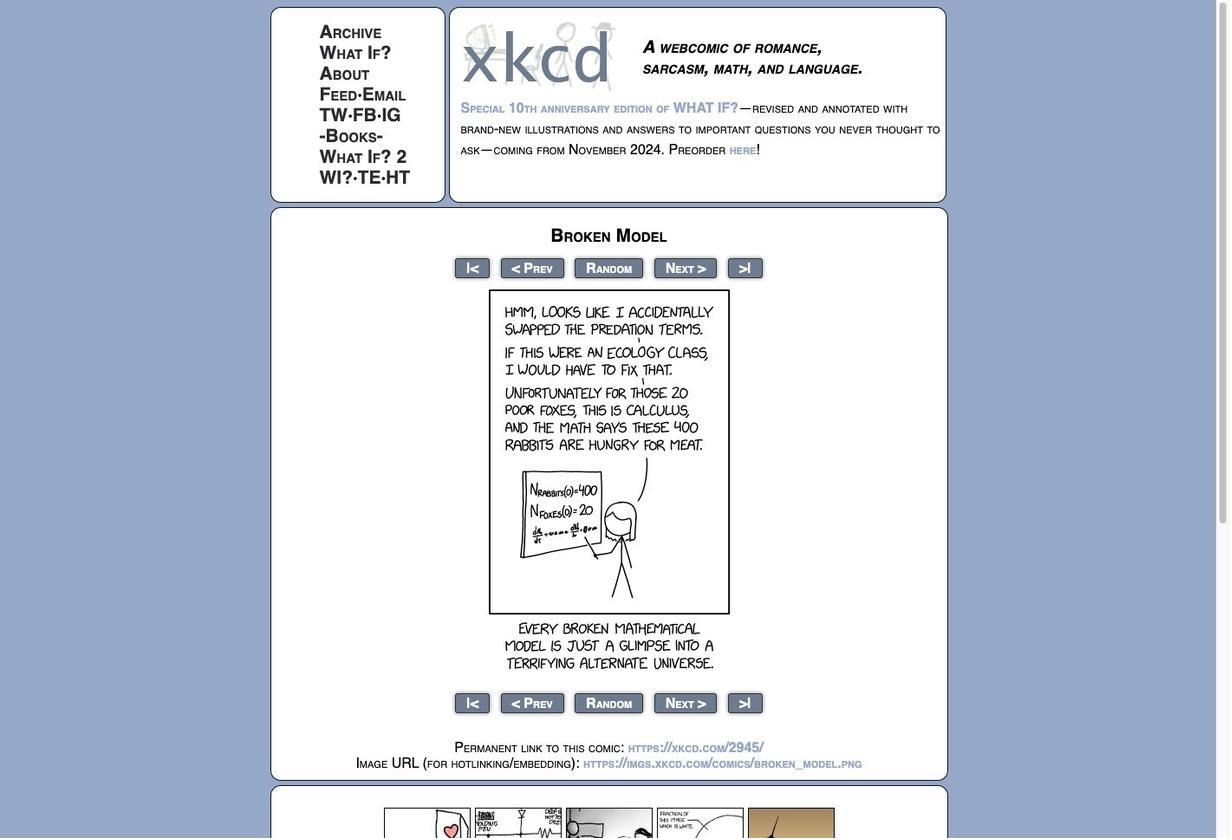 Task type: locate. For each thing, give the bounding box(es) containing it.
selected comics image
[[384, 808, 835, 839]]

broken model image
[[489, 290, 730, 678]]

xkcd.com logo image
[[461, 20, 621, 92]]



Task type: vqa. For each thing, say whether or not it's contained in the screenshot.
Xkcd.Com Logo
yes



